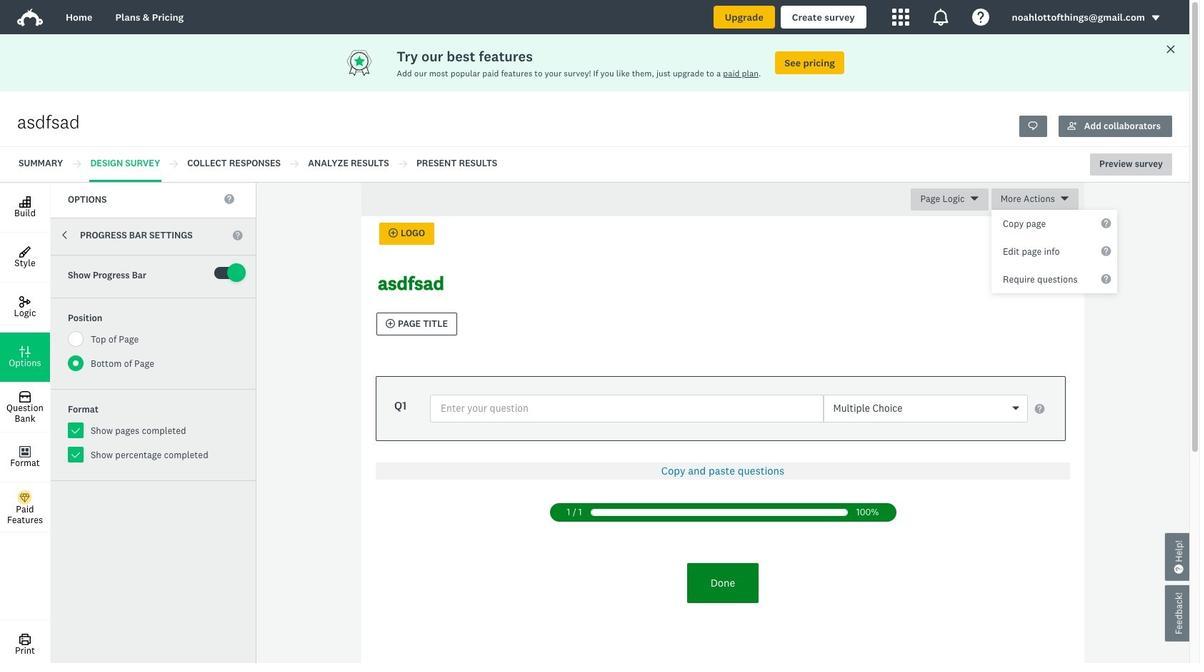 Task type: describe. For each thing, give the bounding box(es) containing it.
dropdown arrow image
[[1151, 13, 1161, 23]]

2 products icon image from the left
[[932, 9, 949, 26]]

1 products icon image from the left
[[892, 9, 909, 26]]

rewards image
[[345, 49, 397, 77]]



Task type: locate. For each thing, give the bounding box(es) containing it.
products icon image
[[892, 9, 909, 26], [932, 9, 949, 26]]

0 horizontal spatial products icon image
[[892, 9, 909, 26]]

surveymonkey logo image
[[17, 9, 43, 27]]

help icon image
[[972, 9, 989, 26]]

1 horizontal spatial products icon image
[[932, 9, 949, 26]]



Task type: vqa. For each thing, say whether or not it's contained in the screenshot.
the response based pricing icon
no



